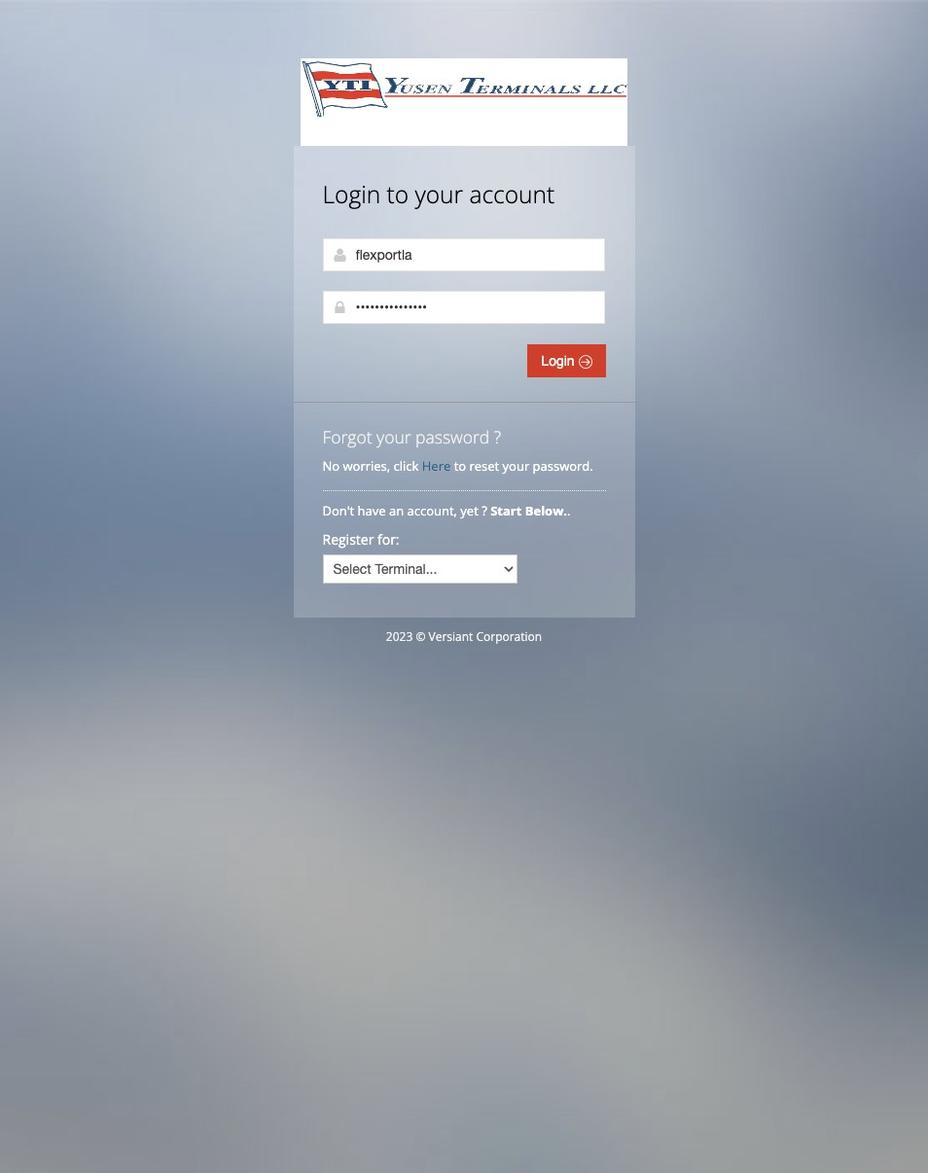 Task type: describe. For each thing, give the bounding box(es) containing it.
reset
[[469, 457, 499, 475]]

0 vertical spatial to
[[387, 178, 409, 210]]

swapright image
[[578, 355, 592, 369]]

2 horizontal spatial your
[[502, 457, 529, 475]]

account
[[469, 178, 555, 210]]

for:
[[377, 530, 399, 549]]

here link
[[422, 457, 451, 475]]

register for:
[[322, 530, 399, 549]]

Password password field
[[322, 291, 605, 324]]

2023
[[386, 628, 413, 645]]

Username text field
[[322, 238, 605, 271]]

don't
[[322, 502, 354, 519]]

an
[[389, 502, 404, 519]]

1 vertical spatial ?
[[482, 502, 487, 519]]

account,
[[407, 502, 457, 519]]

here
[[422, 457, 451, 475]]

forgot
[[322, 425, 372, 448]]

below.
[[525, 502, 567, 519]]

start
[[490, 502, 522, 519]]

versiant
[[428, 628, 473, 645]]

have
[[358, 502, 386, 519]]



Task type: locate. For each thing, give the bounding box(es) containing it.
click
[[394, 457, 419, 475]]

0 vertical spatial ?
[[494, 425, 501, 448]]

your
[[415, 178, 463, 210], [377, 425, 411, 448], [502, 457, 529, 475]]

0 vertical spatial your
[[415, 178, 463, 210]]

1 horizontal spatial to
[[454, 457, 466, 475]]

1 vertical spatial to
[[454, 457, 466, 475]]

register
[[322, 530, 374, 549]]

0 horizontal spatial your
[[377, 425, 411, 448]]

0 horizontal spatial login
[[322, 178, 381, 210]]

1 horizontal spatial login
[[541, 353, 578, 369]]

to inside "forgot your password ? no worries, click here to reset your password."
[[454, 457, 466, 475]]

1 horizontal spatial ?
[[494, 425, 501, 448]]

login
[[322, 178, 381, 210], [541, 353, 578, 369]]

2023 © versiant corporation
[[386, 628, 542, 645]]

no
[[322, 457, 340, 475]]

0 horizontal spatial to
[[387, 178, 409, 210]]

1 vertical spatial your
[[377, 425, 411, 448]]

©
[[416, 628, 425, 645]]

lock image
[[332, 300, 348, 315]]

your up click
[[377, 425, 411, 448]]

login to your account
[[322, 178, 555, 210]]

worries,
[[343, 457, 390, 475]]

? right yet
[[482, 502, 487, 519]]

corporation
[[476, 628, 542, 645]]

to up the username text field
[[387, 178, 409, 210]]

2 vertical spatial your
[[502, 457, 529, 475]]

to right "here" link
[[454, 457, 466, 475]]

login button
[[528, 344, 606, 377]]

password.
[[533, 457, 593, 475]]

? up reset
[[494, 425, 501, 448]]

1 horizontal spatial your
[[415, 178, 463, 210]]

don't have an account, yet ? start below. .
[[322, 502, 574, 519]]

0 vertical spatial login
[[322, 178, 381, 210]]

yet
[[460, 502, 478, 519]]

? inside "forgot your password ? no worries, click here to reset your password."
[[494, 425, 501, 448]]

your up the username text field
[[415, 178, 463, 210]]

.
[[567, 502, 570, 519]]

to
[[387, 178, 409, 210], [454, 457, 466, 475]]

password
[[415, 425, 490, 448]]

login inside button
[[541, 353, 578, 369]]

?
[[494, 425, 501, 448], [482, 502, 487, 519]]

login for login
[[541, 353, 578, 369]]

user image
[[332, 247, 348, 263]]

0 horizontal spatial ?
[[482, 502, 487, 519]]

1 vertical spatial login
[[541, 353, 578, 369]]

your right reset
[[502, 457, 529, 475]]

login for login to your account
[[322, 178, 381, 210]]

forgot your password ? no worries, click here to reset your password.
[[322, 425, 593, 475]]



